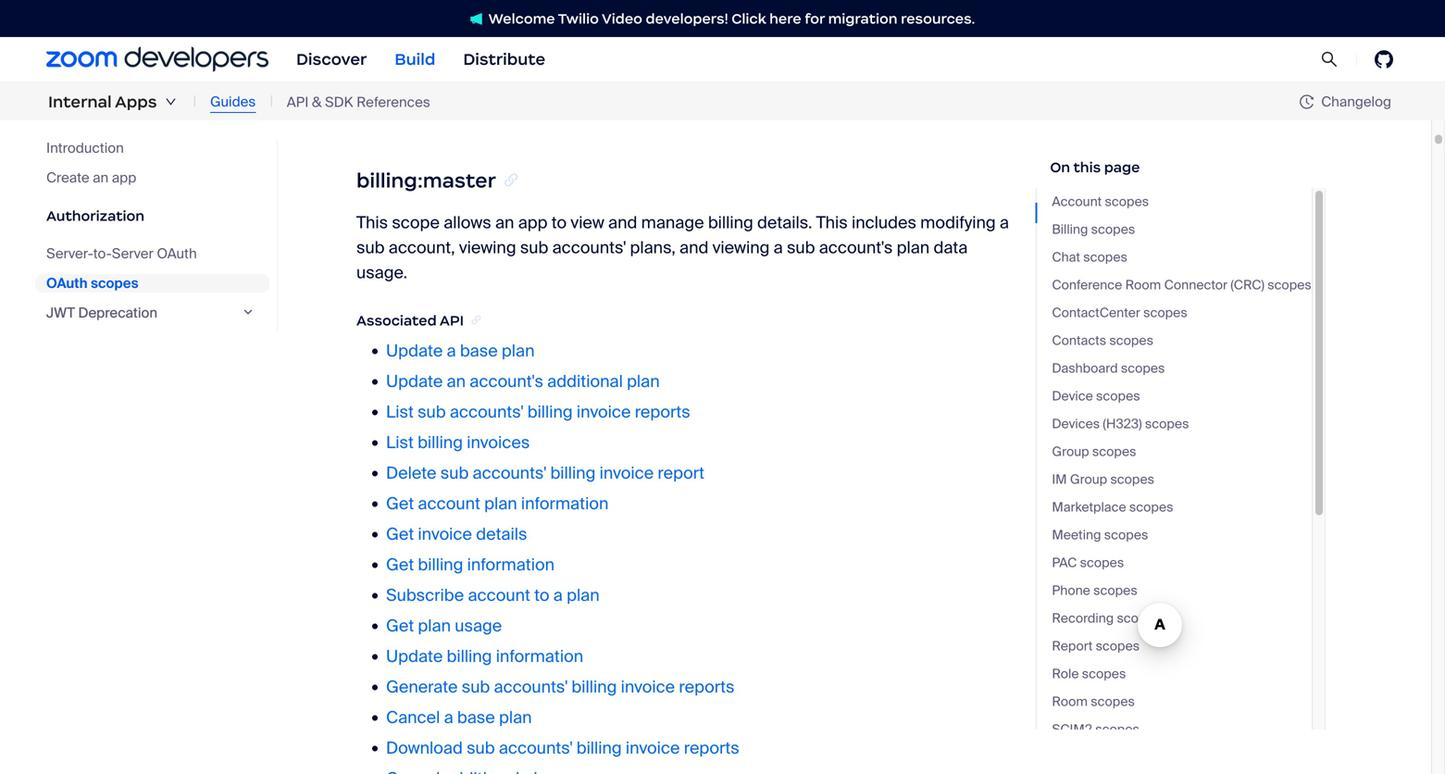 Task type: locate. For each thing, give the bounding box(es) containing it.
0 horizontal spatial an
[[93, 169, 109, 187]]

get plan usage link
[[386, 615, 502, 637]]

resources.
[[901, 10, 975, 27]]

1 horizontal spatial api
[[440, 311, 464, 329]]

2 get from the top
[[386, 524, 414, 545]]

additional
[[547, 371, 623, 392]]

0 horizontal spatial account's
[[470, 371, 543, 392]]

viewing down details.
[[713, 237, 770, 258]]

account,
[[389, 237, 455, 258]]

welcome
[[489, 10, 555, 27]]

2 horizontal spatial an
[[495, 212, 514, 233]]

1 vertical spatial an
[[495, 212, 514, 233]]

api & sdk references
[[287, 93, 430, 111]]

billing down the usage
[[447, 646, 492, 667]]

information down delete sub accounts' billing invoice report link
[[521, 493, 609, 515]]

scopes down "meeting scopes"
[[1080, 554, 1124, 571]]

group down devices
[[1052, 443, 1090, 460]]

room up 'contactcenter scopes'
[[1126, 276, 1161, 294]]

server-
[[46, 244, 93, 263]]

1 horizontal spatial link 45deg image
[[502, 168, 521, 193]]

api & sdk references link
[[287, 91, 430, 112]]

scopes down im group scopes link
[[1130, 499, 1174, 516]]

viewing down allows
[[459, 237, 516, 258]]

0 horizontal spatial api
[[287, 93, 309, 111]]

scope
[[392, 212, 440, 233]]

scopes down 'contactcenter scopes'
[[1110, 332, 1154, 349]]

billing up delete
[[418, 432, 463, 453]]

get
[[386, 493, 414, 515], [386, 524, 414, 545], [386, 554, 414, 576], [386, 615, 414, 637]]

2 vertical spatial update
[[386, 646, 443, 667]]

1 vertical spatial and
[[608, 212, 637, 233]]

base up download
[[457, 707, 495, 728]]

3 update from the top
[[386, 646, 443, 667]]

0 vertical spatial reports
[[635, 402, 691, 423]]

0 vertical spatial to
[[552, 212, 567, 233]]

1 vertical spatial account
[[468, 585, 530, 606]]

an down update a base plan link
[[447, 371, 466, 392]]

1 list from the top
[[386, 402, 414, 423]]

devices (h323) scopes
[[1052, 415, 1189, 432]]

oauth scopes
[[46, 274, 139, 292]]

and right view
[[608, 212, 637, 233]]

billing inside 'this scope allows an app to view and manage billing details. this includes modifying a sub account, viewing sub accounts' plans, and viewing a sub account's plan data usage.'
[[708, 212, 753, 233]]

im group scopes
[[1052, 471, 1155, 488]]

meeting
[[1052, 526, 1101, 544]]

1 vertical spatial update
[[386, 371, 443, 392]]

scopes
[[642, 100, 699, 121], [1105, 193, 1149, 210], [1091, 221, 1135, 238], [1084, 249, 1128, 266], [91, 274, 139, 292], [1268, 276, 1312, 294], [1144, 304, 1188, 321], [1110, 332, 1154, 349], [1121, 360, 1165, 377], [1096, 388, 1140, 405], [1145, 415, 1189, 432], [1093, 443, 1137, 460], [1111, 471, 1155, 488], [1130, 499, 1174, 516], [1104, 526, 1149, 544], [1080, 554, 1124, 571], [1094, 582, 1138, 599], [1117, 610, 1161, 627], [1096, 638, 1140, 655], [1082, 665, 1126, 682], [1091, 693, 1135, 710], [1096, 721, 1140, 738]]

scopes up deprecation
[[91, 274, 139, 292]]

plan
[[897, 237, 930, 258], [502, 340, 535, 362], [627, 371, 660, 392], [484, 493, 517, 515], [567, 585, 600, 606], [418, 615, 451, 637], [499, 707, 532, 728]]

0 horizontal spatial this
[[356, 212, 388, 233]]

1 vertical spatial information
[[467, 554, 555, 576]]

accounts'
[[552, 237, 626, 258], [450, 402, 524, 423], [473, 463, 546, 484], [494, 677, 568, 698], [499, 738, 573, 759]]

0 vertical spatial an
[[93, 169, 109, 187]]

scopes down "account scopes"
[[1091, 221, 1135, 238]]

account's
[[819, 237, 893, 258], [470, 371, 543, 392]]

a right cancel
[[444, 707, 453, 728]]

scopes for group scopes
[[1093, 443, 1137, 460]]

group up marketplace
[[1070, 471, 1108, 488]]

0 vertical spatial list
[[386, 402, 414, 423]]

to-
[[93, 244, 112, 263]]

link 45deg image
[[502, 168, 521, 193], [470, 311, 483, 329]]

this left scope
[[356, 212, 388, 233]]

dashboard
[[1052, 360, 1118, 377]]

2 vertical spatial an
[[447, 371, 466, 392]]

0 horizontal spatial to
[[534, 585, 550, 606]]

1 horizontal spatial an
[[447, 371, 466, 392]]

device scopes link
[[1052, 386, 1312, 407]]

menu containing introduction
[[35, 139, 278, 333]]

billing up download sub accounts' billing invoice reports link
[[572, 677, 617, 698]]

notification image
[[470, 13, 489, 26]]

search image
[[1321, 51, 1338, 68]]

scopes for chat scopes
[[1084, 249, 1128, 266]]

invoice
[[577, 402, 631, 423], [600, 463, 654, 484], [418, 524, 472, 545], [621, 677, 675, 698], [626, 738, 680, 759]]

plan inside 'this scope allows an app to view and manage billing details. this includes modifying a sub account, viewing sub accounts' plans, and viewing a sub account's plan data usage.'
[[897, 237, 930, 258]]

1 vertical spatial billing
[[1052, 221, 1088, 238]]

account's up list sub accounts' billing invoice reports link
[[470, 371, 543, 392]]

account up the get invoice details link
[[418, 493, 480, 515]]

scopes down room scopes
[[1096, 721, 1140, 738]]

room scopes link
[[1052, 692, 1312, 712]]

following
[[389, 100, 457, 121]]

scopes down device scopes "link"
[[1145, 415, 1189, 432]]

information up generate sub accounts' billing invoice reports link
[[496, 646, 583, 667]]

app inside 'menu'
[[112, 169, 136, 187]]

guides link
[[210, 91, 256, 113]]

api left calls:
[[863, 100, 889, 121]]

an inside 'this scope allows an app to view and manage billing details. this includes modifying a sub account, viewing sub accounts' plans, and viewing a sub account's plan data usage.'
[[495, 212, 514, 233]]

scopes for phone scopes
[[1094, 582, 1138, 599]]

1 horizontal spatial this
[[816, 212, 848, 233]]

scopes for device scopes
[[1096, 388, 1140, 405]]

room up scim2
[[1052, 693, 1088, 710]]

details.
[[757, 212, 812, 233]]

1 horizontal spatial oauth
[[157, 244, 197, 263]]

0 horizontal spatial billing
[[589, 100, 638, 121]]

1 vertical spatial to
[[534, 585, 550, 606]]

0 vertical spatial account's
[[819, 237, 893, 258]]

billing left details.
[[708, 212, 753, 233]]

billing:master
[[356, 168, 496, 193]]

account
[[418, 493, 480, 515], [468, 585, 530, 606]]

scopes down conference room connector (crc) scopes link
[[1144, 304, 1188, 321]]

reports
[[635, 402, 691, 423], [679, 677, 735, 698], [684, 738, 740, 759]]

oauth down server-
[[46, 274, 88, 292]]

1 vertical spatial account's
[[470, 371, 543, 392]]

billing up chat
[[1052, 221, 1088, 238]]

1 vertical spatial link 45deg image
[[470, 311, 483, 329]]

information down details
[[467, 554, 555, 576]]

0 vertical spatial and
[[703, 100, 732, 121]]

link 45deg image for associated api
[[470, 311, 483, 329]]

2 vertical spatial reports
[[684, 738, 740, 759]]

scopes down phone scopes link
[[1117, 610, 1161, 627]]

scopes down page on the top right of page
[[1105, 193, 1149, 210]]

scopes for billing scopes
[[1091, 221, 1135, 238]]

welcome twilio video developers! click here for migration resources. link
[[452, 9, 994, 28]]

pac
[[1052, 554, 1077, 571]]

allows
[[444, 212, 491, 233]]

and
[[703, 100, 732, 121], [608, 212, 637, 233], [680, 237, 709, 258]]

1 horizontal spatial app
[[518, 212, 548, 233]]

this scope allows an app to view and manage billing details. this includes modifying a sub account, viewing sub accounts' plans, and viewing a sub account's plan data usage.
[[356, 212, 1009, 283]]

scopes for marketplace scopes
[[1130, 499, 1174, 516]]

accounts' inside 'this scope allows an app to view and manage billing details. this includes modifying a sub account, viewing sub accounts' plans, and viewing a sub account's plan data usage.'
[[552, 237, 626, 258]]

0 vertical spatial link 45deg image
[[502, 168, 521, 193]]

are
[[461, 100, 486, 121]]

link 45deg image down the
[[502, 168, 521, 193]]

view
[[571, 212, 604, 233]]

deprecation
[[78, 304, 157, 322]]

scopes down devices (h323) scopes
[[1093, 443, 1137, 460]]

update
[[386, 340, 443, 362], [386, 371, 443, 392], [386, 646, 443, 667]]

link 45deg image up update a base plan link
[[470, 311, 483, 329]]

manage
[[641, 212, 704, 233]]

update a base plan update an account's additional plan list sub accounts' billing invoice reports list billing invoices delete sub accounts' billing invoice report get account plan information get invoice details get billing information subscribe account to a plan get plan usage update billing information generate sub accounts' billing invoice reports cancel a base plan download sub accounts' billing invoice reports
[[386, 340, 740, 759]]

to down get billing information link
[[534, 585, 550, 606]]

scopes down 'marketplace scopes'
[[1104, 526, 1149, 544]]

accounts' down view
[[552, 237, 626, 258]]

this right details.
[[816, 212, 848, 233]]

contacts scopes
[[1052, 332, 1154, 349]]

2 horizontal spatial api
[[863, 100, 889, 121]]

1 this from the left
[[356, 212, 388, 233]]

marketplace scopes
[[1052, 499, 1174, 516]]

app
[[112, 169, 136, 187], [518, 212, 548, 233]]

associated
[[774, 100, 859, 121]]

scopes for role scopes
[[1082, 665, 1126, 682]]

scim2 scopes link
[[1052, 719, 1312, 740]]

1 vertical spatial oauth
[[46, 274, 88, 292]]

calls:
[[893, 100, 932, 121]]

0 horizontal spatial oauth
[[46, 274, 88, 292]]

1 horizontal spatial room
[[1126, 276, 1161, 294]]

1 horizontal spatial account's
[[819, 237, 893, 258]]

download
[[386, 738, 463, 759]]

scopes down report scopes
[[1082, 665, 1126, 682]]

scopes inside 'menu'
[[91, 274, 139, 292]]

account's down "includes"
[[819, 237, 893, 258]]

pac scopes link
[[1052, 553, 1312, 573]]

update an account's additional plan link
[[386, 371, 660, 392]]

an right allows
[[495, 212, 514, 233]]

0 horizontal spatial room
[[1052, 693, 1088, 710]]

report
[[1052, 638, 1093, 655]]

billing right available at the left top of page
[[589, 100, 638, 121]]

scopes up 'scim2 scopes' on the bottom
[[1091, 693, 1135, 710]]

2 viewing from the left
[[713, 237, 770, 258]]

generate
[[386, 677, 458, 698]]

0 horizontal spatial app
[[112, 169, 136, 187]]

scopes for report scopes
[[1096, 638, 1140, 655]]

conference room connector (crc) scopes
[[1052, 276, 1312, 294]]

jwt deprecation
[[46, 304, 157, 322]]

jwt
[[46, 304, 75, 322]]

report
[[658, 463, 705, 484]]

get invoice details link
[[386, 524, 527, 545]]

api up update a base plan link
[[440, 311, 464, 329]]

github image
[[1375, 50, 1394, 69]]

changelog link
[[1299, 93, 1392, 111]]

oauth right server
[[157, 244, 197, 263]]

history image
[[1299, 94, 1314, 109]]

base
[[460, 340, 498, 362], [457, 707, 495, 728]]

app up 'authorization'
[[112, 169, 136, 187]]

0 vertical spatial room
[[1126, 276, 1161, 294]]

update down update a base plan link
[[386, 371, 443, 392]]

0 vertical spatial update
[[386, 340, 443, 362]]

1 horizontal spatial to
[[552, 212, 567, 233]]

base up update an account's additional plan link
[[460, 340, 498, 362]]

scopes up devices (h323) scopes
[[1096, 388, 1140, 405]]

to left view
[[552, 212, 567, 233]]

1 horizontal spatial billing
[[1052, 221, 1088, 238]]

0 horizontal spatial link 45deg image
[[470, 311, 483, 329]]

update down associated api
[[386, 340, 443, 362]]

0 vertical spatial app
[[112, 169, 136, 187]]

contactcenter scopes link
[[1052, 303, 1312, 323]]

account up the usage
[[468, 585, 530, 606]]

click
[[732, 10, 766, 27]]

this
[[356, 212, 388, 233], [816, 212, 848, 233]]

api
[[287, 93, 309, 111], [863, 100, 889, 121], [440, 311, 464, 329]]

and left their
[[703, 100, 732, 121]]

and down manage at left
[[680, 237, 709, 258]]

0 vertical spatial billing
[[589, 100, 638, 121]]

0 vertical spatial information
[[521, 493, 609, 515]]

2 this from the left
[[816, 212, 848, 233]]

an right "create"
[[93, 169, 109, 187]]

1 vertical spatial app
[[518, 212, 548, 233]]

2 vertical spatial information
[[496, 646, 583, 667]]

scopes for scim2 scopes
[[1096, 721, 1140, 738]]

update up generate
[[386, 646, 443, 667]]

1 viewing from the left
[[459, 237, 516, 258]]

a down associated api
[[447, 340, 456, 362]]

scopes up 'recording scopes'
[[1094, 582, 1138, 599]]

on
[[1050, 158, 1070, 176]]

1 horizontal spatial viewing
[[713, 237, 770, 258]]

server-to-server oauth
[[46, 244, 197, 263]]

conference room connector (crc) scopes link
[[1052, 275, 1312, 295]]

2 update from the top
[[386, 371, 443, 392]]

download sub accounts' billing invoice reports link
[[386, 738, 740, 759]]

invoices
[[467, 432, 530, 453]]

menu
[[35, 139, 278, 333]]

0 vertical spatial base
[[460, 340, 498, 362]]

list
[[386, 402, 414, 423], [386, 432, 414, 453]]

0 vertical spatial oauth
[[157, 244, 197, 263]]

contactcenter scopes
[[1052, 304, 1188, 321]]

zoom developer logo image
[[46, 47, 269, 72]]

to inside update a base plan update an account's additional plan list sub accounts' billing invoice reports list billing invoices delete sub accounts' billing invoice report get account plan information get invoice details get billing information subscribe account to a plan get plan usage update billing information generate sub accounts' billing invoice reports cancel a base plan download sub accounts' billing invoice reports
[[534, 585, 550, 606]]

accounts' down update billing information "link"
[[494, 677, 568, 698]]

1 vertical spatial list
[[386, 432, 414, 453]]

billing scopes link
[[1052, 219, 1312, 240]]

scopes right (crc)
[[1268, 276, 1312, 294]]

scopes down billing scopes
[[1084, 249, 1128, 266]]

0 horizontal spatial viewing
[[459, 237, 516, 258]]

1 vertical spatial group
[[1070, 471, 1108, 488]]

details
[[476, 524, 527, 545]]

accounts' down generate sub accounts' billing invoice reports link
[[499, 738, 573, 759]]

scopes down 'recording scopes'
[[1096, 638, 1140, 655]]

2 list from the top
[[386, 432, 414, 453]]

api left &
[[287, 93, 309, 111]]

delete sub accounts' billing invoice report link
[[386, 463, 705, 484]]

notification image
[[470, 13, 483, 26]]

sub
[[356, 237, 385, 258], [520, 237, 548, 258], [787, 237, 815, 258], [418, 402, 446, 423], [441, 463, 469, 484], [462, 677, 490, 698], [467, 738, 495, 759]]

app left view
[[518, 212, 548, 233]]

video
[[602, 10, 643, 27]]

1 get from the top
[[386, 493, 414, 515]]

scopes down 'contacts scopes' link at the top of page
[[1121, 360, 1165, 377]]

account scopes
[[1052, 193, 1149, 210]]



Task type: describe. For each thing, give the bounding box(es) containing it.
role scopes link
[[1052, 664, 1312, 684]]

modifying
[[921, 212, 996, 233]]

an inside 'menu'
[[93, 169, 109, 187]]

welcome twilio video developers! click here for migration resources.
[[489, 10, 975, 27]]

scopes for meeting scopes
[[1104, 526, 1149, 544]]

subscribe account to a plan link
[[386, 585, 600, 606]]

update a base plan link
[[386, 340, 535, 362]]

scopes for oauth scopes
[[91, 274, 139, 292]]

scim2 scopes
[[1052, 721, 1140, 738]]

down image
[[165, 96, 176, 107]]

this
[[1074, 158, 1101, 176]]

im
[[1052, 471, 1067, 488]]

3 get from the top
[[386, 554, 414, 576]]

account
[[1052, 193, 1102, 210]]

1 vertical spatial base
[[457, 707, 495, 728]]

subscribe
[[386, 585, 464, 606]]

accounts' down invoices
[[473, 463, 546, 484]]

data
[[934, 237, 968, 258]]

devices
[[1052, 415, 1100, 432]]

role scopes
[[1052, 665, 1126, 682]]

and for their
[[703, 100, 732, 121]]

a up generate sub accounts' billing invoice reports link
[[553, 585, 563, 606]]

a down details.
[[774, 237, 783, 258]]

guides
[[210, 92, 256, 110]]

billing up the subscribe
[[418, 554, 463, 576]]

developers!
[[646, 10, 728, 27]]

group scopes
[[1052, 443, 1137, 460]]

scopes left their
[[642, 100, 699, 121]]

scopes for recording scopes
[[1117, 610, 1161, 627]]

billing down list sub accounts' billing invoice reports link
[[550, 463, 596, 484]]

history image
[[1299, 94, 1322, 109]]

their
[[736, 100, 770, 121]]

app inside 'this scope allows an app to view and manage billing details. this includes modifying a sub account, viewing sub accounts' plans, and viewing a sub account's plan data usage.'
[[518, 212, 548, 233]]

accounts' up invoices
[[450, 402, 524, 423]]

create
[[46, 169, 89, 187]]

changelog
[[1322, 93, 1392, 111]]

plans,
[[630, 237, 676, 258]]

on this page
[[1050, 158, 1140, 176]]

billing down update an account's additional plan link
[[528, 402, 573, 423]]

for
[[805, 10, 825, 27]]

account's inside 'this scope allows an app to view and manage billing details. this includes modifying a sub account, viewing sub accounts' plans, and viewing a sub account's plan data usage.'
[[819, 237, 893, 258]]

billing scopes
[[1052, 221, 1135, 238]]

associated api
[[356, 311, 464, 329]]

4 get from the top
[[386, 615, 414, 637]]

chat scopes
[[1052, 249, 1128, 266]]

marketplace
[[1052, 499, 1127, 516]]

and for manage
[[608, 212, 637, 233]]

link 45deg image for billing:master
[[502, 168, 521, 193]]

list billing invoices link
[[386, 432, 530, 453]]

associated
[[356, 311, 437, 329]]

recording scopes link
[[1052, 608, 1312, 629]]

scopes for dashboard scopes
[[1121, 360, 1165, 377]]

github image
[[1375, 50, 1394, 69]]

contacts scopes link
[[1052, 331, 1312, 351]]

connector
[[1164, 276, 1228, 294]]

internal apps
[[48, 92, 157, 112]]

devices (h323) scopes link
[[1052, 414, 1312, 434]]

sdk
[[325, 93, 353, 111]]

usage
[[455, 615, 502, 637]]

dashboard scopes
[[1052, 360, 1165, 377]]

device scopes
[[1052, 388, 1140, 405]]

internal
[[48, 92, 112, 112]]

recording scopes
[[1052, 610, 1161, 627]]

1 vertical spatial room
[[1052, 693, 1088, 710]]

0 vertical spatial group
[[1052, 443, 1090, 460]]

update billing information link
[[386, 646, 583, 667]]

billing down generate sub accounts' billing invoice reports link
[[577, 738, 622, 759]]

the following are the available billing scopes and their associated api calls:
[[356, 100, 932, 121]]

list sub accounts' billing invoice reports link
[[386, 402, 691, 423]]

here
[[770, 10, 802, 27]]

dashboard scopes link
[[1052, 358, 1312, 379]]

account scopes link
[[1052, 192, 1312, 212]]

a right modifying
[[1000, 212, 1009, 233]]

server
[[112, 244, 154, 263]]

1 vertical spatial reports
[[679, 677, 735, 698]]

report scopes
[[1052, 638, 1140, 655]]

account's inside update a base plan update an account's additional plan list sub accounts' billing invoice reports list billing invoices delete sub accounts' billing invoice report get account plan information get invoice details get billing information subscribe account to a plan get plan usage update billing information generate sub accounts' billing invoice reports cancel a base plan download sub accounts' billing invoice reports
[[470, 371, 543, 392]]

room scopes
[[1052, 693, 1135, 710]]

chat scopes link
[[1052, 247, 1312, 268]]

create an app
[[46, 169, 136, 187]]

marketplace scopes link
[[1052, 497, 1312, 518]]

meeting scopes
[[1052, 526, 1149, 544]]

twilio
[[558, 10, 599, 27]]

migration
[[828, 10, 898, 27]]

meeting scopes link
[[1052, 525, 1312, 545]]

im group scopes link
[[1052, 469, 1312, 490]]

recording
[[1052, 610, 1114, 627]]

generate sub accounts' billing invoice reports link
[[386, 677, 735, 698]]

(h323)
[[1103, 415, 1142, 432]]

scopes for contactcenter scopes
[[1144, 304, 1188, 321]]

scopes for room scopes
[[1091, 693, 1135, 710]]

an inside update a base plan update an account's additional plan list sub accounts' billing invoice reports list billing invoices delete sub accounts' billing invoice report get account plan information get invoice details get billing information subscribe account to a plan get plan usage update billing information generate sub accounts' billing invoice reports cancel a base plan download sub accounts' billing invoice reports
[[447, 371, 466, 392]]

page
[[1104, 158, 1140, 176]]

includes
[[852, 212, 917, 233]]

scopes up 'marketplace scopes'
[[1111, 471, 1155, 488]]

authorization
[[46, 207, 145, 225]]

usage.
[[356, 262, 408, 283]]

phone
[[1052, 582, 1091, 599]]

search image
[[1321, 51, 1338, 68]]

group scopes link
[[1052, 442, 1312, 462]]

phone scopes link
[[1052, 581, 1312, 601]]

&
[[312, 93, 322, 111]]

1 update from the top
[[386, 340, 443, 362]]

scopes for pac scopes
[[1080, 554, 1124, 571]]

to inside 'this scope allows an app to view and manage billing details. this includes modifying a sub account, viewing sub accounts' plans, and viewing a sub account's plan data usage.'
[[552, 212, 567, 233]]

scopes for contacts scopes
[[1110, 332, 1154, 349]]

report scopes link
[[1052, 636, 1312, 657]]

get account plan information link
[[386, 493, 609, 515]]

the
[[489, 100, 514, 121]]

(crc)
[[1231, 276, 1265, 294]]

contactcenter
[[1052, 304, 1141, 321]]

introduction
[[46, 139, 124, 157]]

0 vertical spatial account
[[418, 493, 480, 515]]

2 vertical spatial and
[[680, 237, 709, 258]]

scopes for account scopes
[[1105, 193, 1149, 210]]



Task type: vqa. For each thing, say whether or not it's contained in the screenshot.
and to the bottom
yes



